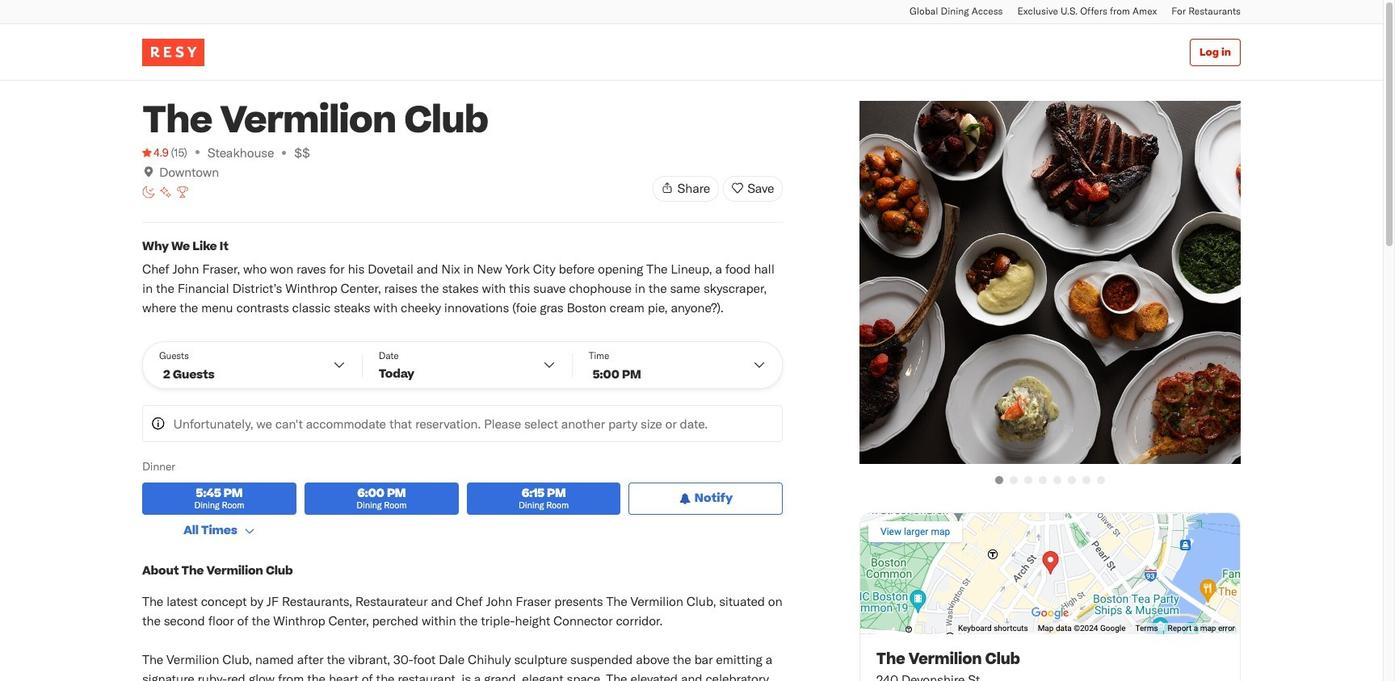 Task type: vqa. For each thing, say whether or not it's contained in the screenshot.
field
no



Task type: describe. For each thing, give the bounding box(es) containing it.
4.9 out of 5 stars image
[[142, 145, 168, 161]]



